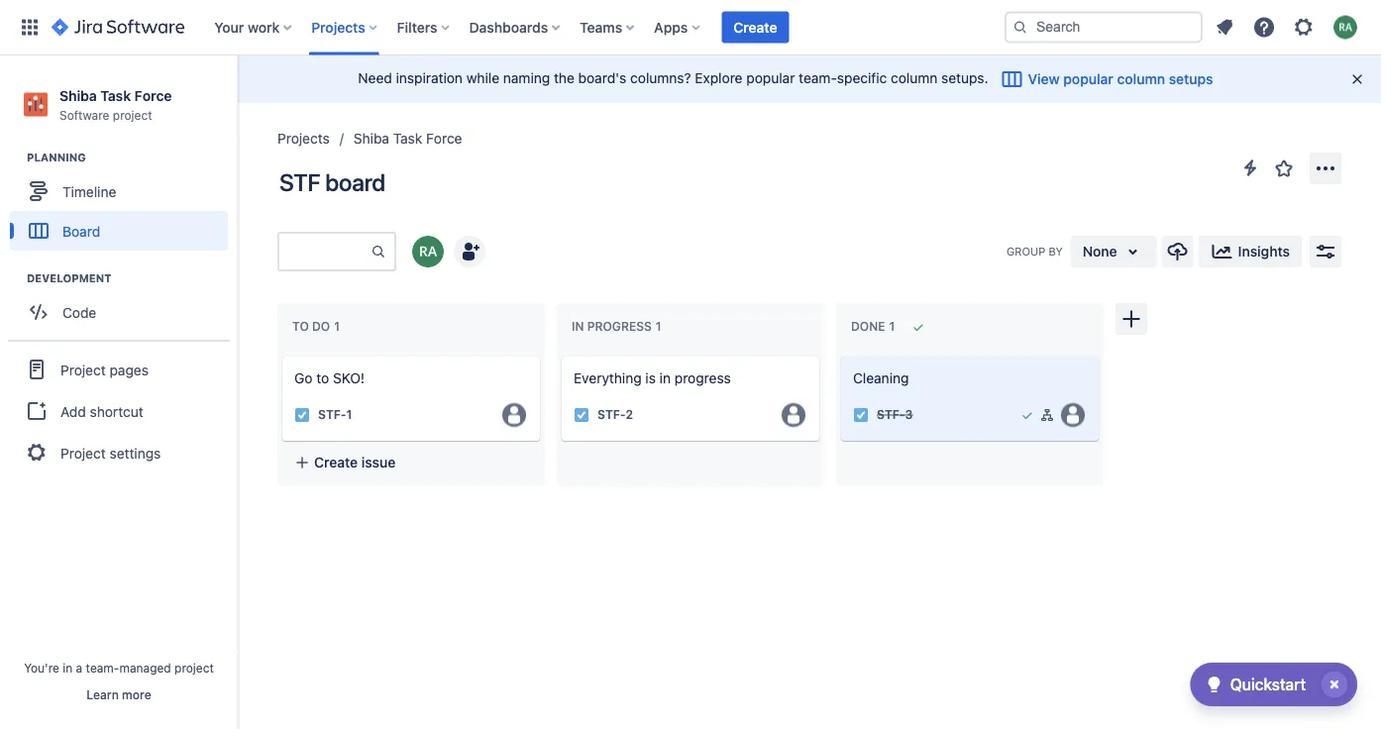 Task type: vqa. For each thing, say whether or not it's contained in the screenshot.
Project pages
yes



Task type: describe. For each thing, give the bounding box(es) containing it.
projects link
[[277, 127, 330, 151]]

more image
[[1314, 157, 1338, 180]]

create issue image for everything is in progress
[[550, 343, 574, 367]]

task for shiba task force
[[393, 130, 422, 147]]

settings image
[[1292, 15, 1316, 39]]

none
[[1083, 243, 1117, 260]]

inspiration
[[396, 70, 463, 86]]

apps button
[[648, 11, 708, 43]]

ruby anderson image
[[412, 236, 444, 268]]

do
[[312, 320, 330, 334]]

banner containing your work
[[0, 0, 1381, 55]]

project settings link
[[8, 431, 230, 475]]

stf-1
[[318, 408, 352, 422]]

task image
[[853, 407, 869, 423]]

projects button
[[305, 11, 385, 43]]

projects for projects link
[[277, 130, 330, 147]]

the
[[554, 70, 575, 86]]

shortcut
[[90, 403, 143, 419]]

sko!
[[333, 370, 365, 386]]

column inside view popular column setups button
[[1117, 71, 1165, 87]]

stf- for is
[[597, 408, 626, 422]]

unassigned image
[[502, 403, 526, 427]]

Search this board text field
[[279, 234, 371, 269]]

stf
[[279, 168, 320, 196]]

search image
[[1013, 19, 1029, 35]]

columns?
[[630, 70, 691, 86]]

shiba task force link
[[354, 127, 462, 151]]

filters button
[[391, 11, 457, 43]]

settings
[[110, 445, 161, 461]]

1 unassigned image from the left
[[782, 403, 806, 427]]

planning group
[[10, 150, 237, 257]]

done image
[[1020, 407, 1035, 423]]

create issue button for go to sko!
[[282, 445, 540, 480]]

teams
[[580, 19, 622, 35]]

1
[[346, 408, 352, 422]]

timeline
[[62, 183, 116, 199]]

to
[[316, 370, 329, 386]]

everything
[[574, 370, 642, 386]]

task image for go to sko!
[[294, 407, 310, 423]]

project for project settings
[[60, 445, 106, 461]]

your profile and settings image
[[1334, 15, 1357, 39]]

learn more
[[87, 688, 151, 702]]

appswitcher icon image
[[18, 15, 42, 39]]

create button
[[722, 11, 789, 43]]

create for go to sko!
[[314, 454, 358, 470]]

none button
[[1071, 236, 1157, 268]]

project settings
[[60, 445, 161, 461]]

shiba task force software project
[[59, 87, 172, 122]]

create issue image for go to sko!
[[271, 343, 294, 367]]

a
[[76, 661, 82, 675]]

apps
[[654, 19, 688, 35]]

your work button
[[208, 11, 299, 43]]

stf-3
[[877, 408, 913, 422]]

development group
[[10, 271, 237, 338]]

in progress
[[572, 320, 652, 334]]

cleaning
[[853, 370, 909, 386]]

force for shiba task force
[[426, 130, 462, 147]]

primary element
[[12, 0, 1005, 55]]

create issue image
[[829, 343, 853, 367]]

group by
[[1007, 245, 1063, 258]]

planning
[[27, 151, 86, 164]]

star stf board image
[[1272, 157, 1296, 180]]

0 horizontal spatial column
[[891, 70, 938, 86]]

projects for "projects" popup button
[[311, 19, 365, 35]]

1 horizontal spatial in
[[660, 370, 671, 386]]

go
[[294, 370, 313, 386]]

setups
[[1169, 71, 1213, 87]]

board
[[62, 223, 100, 239]]

project for project pages
[[60, 361, 106, 378]]

while
[[466, 70, 499, 86]]

issue for go to sko!
[[361, 454, 396, 470]]

sidebar navigation image
[[216, 79, 260, 119]]

help image
[[1252, 15, 1276, 39]]

view
[[1028, 71, 1060, 87]]

specific
[[837, 70, 887, 86]]

managed
[[119, 661, 171, 675]]

view popular column setups
[[1028, 71, 1213, 87]]

in progress element
[[572, 320, 665, 334]]

import image
[[1166, 240, 1190, 264]]

board
[[325, 168, 385, 196]]

code
[[62, 304, 96, 320]]

setups.
[[941, 70, 989, 86]]

need
[[358, 70, 392, 86]]

check image
[[1203, 673, 1226, 697]]

naming
[[503, 70, 550, 86]]

to do
[[292, 320, 330, 334]]

group
[[1007, 245, 1046, 258]]

everything is in progress
[[574, 370, 731, 386]]

create issue for go to sko!
[[314, 454, 396, 470]]



Task type: locate. For each thing, give the bounding box(es) containing it.
0 horizontal spatial create issue
[[314, 454, 396, 470]]

task image
[[294, 407, 310, 423], [574, 407, 590, 423]]

1 horizontal spatial popular
[[1064, 71, 1114, 87]]

notifications image
[[1213, 15, 1237, 39]]

done element
[[851, 320, 899, 334]]

stf-2
[[597, 408, 633, 422]]

3
[[905, 408, 913, 422]]

insights image
[[1210, 240, 1234, 264]]

create down 'stf-3' link
[[873, 454, 917, 470]]

group
[[8, 340, 230, 481]]

issue
[[361, 454, 396, 470], [920, 454, 954, 470]]

task image left stf-2 'link'
[[574, 407, 590, 423]]

force
[[134, 87, 172, 104], [426, 130, 462, 147]]

0 horizontal spatial force
[[134, 87, 172, 104]]

1 horizontal spatial unassigned image
[[1061, 403, 1085, 427]]

0 vertical spatial project
[[60, 361, 106, 378]]

to do element
[[292, 320, 344, 334]]

column
[[891, 70, 938, 86], [1117, 71, 1165, 87]]

insights
[[1238, 243, 1290, 260]]

0 horizontal spatial popular
[[746, 70, 795, 86]]

project
[[60, 361, 106, 378], [60, 445, 106, 461]]

popular right explore
[[746, 70, 795, 86]]

view settings image
[[1314, 240, 1338, 264]]

shiba task force
[[354, 130, 462, 147]]

1 vertical spatial team-
[[86, 661, 119, 675]]

insights button
[[1199, 236, 1302, 268]]

2 create issue button from the left
[[841, 445, 1099, 480]]

done image
[[1020, 407, 1035, 423]]

add shortcut button
[[8, 392, 230, 431]]

dashboards
[[469, 19, 548, 35]]

1 create issue image from the left
[[271, 343, 294, 367]]

create issue image down in
[[550, 343, 574, 367]]

shiba for shiba task force
[[354, 130, 389, 147]]

teams button
[[574, 11, 642, 43]]

popular
[[746, 70, 795, 86], [1064, 71, 1114, 87]]

Search field
[[1005, 11, 1203, 43]]

to
[[292, 320, 309, 334]]

2 create issue image from the left
[[550, 343, 574, 367]]

1 vertical spatial projects
[[277, 130, 330, 147]]

0 vertical spatial task
[[100, 87, 131, 104]]

create inside button
[[734, 19, 777, 35]]

1 create issue button from the left
[[282, 445, 540, 480]]

create issue image up go
[[271, 343, 294, 367]]

0 vertical spatial projects
[[311, 19, 365, 35]]

projects
[[311, 19, 365, 35], [277, 130, 330, 147]]

go to sko!
[[294, 370, 365, 386]]

create issue
[[314, 454, 396, 470], [873, 454, 954, 470]]

stf board
[[279, 168, 385, 196]]

0 vertical spatial project
[[113, 108, 152, 122]]

explore
[[695, 70, 743, 86]]

0 horizontal spatial issue
[[361, 454, 396, 470]]

view popular column setups button
[[989, 63, 1225, 95]]

project pages
[[60, 361, 149, 378]]

2 project from the top
[[60, 445, 106, 461]]

task up software
[[100, 87, 131, 104]]

1 horizontal spatial force
[[426, 130, 462, 147]]

0 horizontal spatial unassigned image
[[782, 403, 806, 427]]

project down add
[[60, 445, 106, 461]]

add shortcut
[[60, 403, 143, 419]]

in
[[572, 320, 584, 334]]

2 stf- from the left
[[597, 408, 626, 422]]

pages
[[110, 361, 149, 378]]

1 horizontal spatial stf-
[[597, 408, 626, 422]]

1 vertical spatial shiba
[[354, 130, 389, 147]]

create issue button for cleaning
[[841, 445, 1099, 480]]

code link
[[10, 292, 228, 332]]

is
[[645, 370, 656, 386]]

stf- for to
[[318, 408, 346, 422]]

stf-2 link
[[597, 406, 633, 423]]

group containing project pages
[[8, 340, 230, 481]]

in right is
[[660, 370, 671, 386]]

progress
[[587, 320, 652, 334]]

unassigned image left task icon
[[782, 403, 806, 427]]

shiba inside shiba task force software project
[[59, 87, 97, 104]]

board link
[[10, 211, 228, 251]]

stf- down go to sko!
[[318, 408, 346, 422]]

project right managed
[[174, 661, 214, 675]]

1 horizontal spatial shiba
[[354, 130, 389, 147]]

column left setups
[[1117, 71, 1165, 87]]

by
[[1049, 245, 1063, 258]]

0 of 1 child issues complete image
[[1039, 407, 1055, 423], [1039, 407, 1055, 423]]

stf-3 link
[[877, 406, 913, 423]]

create issue button down done image
[[841, 445, 1099, 480]]

work
[[248, 19, 280, 35]]

task down inspiration
[[393, 130, 422, 147]]

1 horizontal spatial column
[[1117, 71, 1165, 87]]

1 issue from the left
[[361, 454, 396, 470]]

task inside shiba task force software project
[[100, 87, 131, 104]]

create issue down 3
[[873, 454, 954, 470]]

0 horizontal spatial project
[[113, 108, 152, 122]]

in
[[660, 370, 671, 386], [63, 661, 73, 675]]

create issue down 1
[[314, 454, 396, 470]]

0 vertical spatial in
[[660, 370, 671, 386]]

1 stf- from the left
[[318, 408, 346, 422]]

1 horizontal spatial task image
[[574, 407, 590, 423]]

2
[[626, 408, 633, 422]]

3 stf- from the left
[[877, 408, 905, 422]]

create for cleaning
[[873, 454, 917, 470]]

1 vertical spatial force
[[426, 130, 462, 147]]

2 unassigned image from the left
[[1061, 403, 1085, 427]]

add people image
[[458, 240, 482, 264]]

create issue button down 1
[[282, 445, 540, 480]]

force left the sidebar navigation icon
[[134, 87, 172, 104]]

1 horizontal spatial create issue
[[873, 454, 954, 470]]

create issue for cleaning
[[873, 454, 954, 470]]

1 vertical spatial project
[[60, 445, 106, 461]]

your work
[[214, 19, 280, 35]]

0 horizontal spatial task
[[100, 87, 131, 104]]

issue for cleaning
[[920, 454, 954, 470]]

0 vertical spatial shiba
[[59, 87, 97, 104]]

stf- right task icon
[[877, 408, 905, 422]]

you're
[[24, 661, 59, 675]]

dismiss quickstart image
[[1319, 669, 1351, 701]]

stf- inside 'link'
[[597, 408, 626, 422]]

0 horizontal spatial team-
[[86, 661, 119, 675]]

1 horizontal spatial task
[[393, 130, 422, 147]]

stf- down everything
[[597, 408, 626, 422]]

dismiss image
[[1350, 71, 1365, 87]]

1 project from the top
[[60, 361, 106, 378]]

software
[[59, 108, 109, 122]]

0 horizontal spatial in
[[63, 661, 73, 675]]

create
[[734, 19, 777, 35], [314, 454, 358, 470], [873, 454, 917, 470]]

2 issue from the left
[[920, 454, 954, 470]]

project up add
[[60, 361, 106, 378]]

board's
[[578, 70, 627, 86]]

shiba
[[59, 87, 97, 104], [354, 130, 389, 147]]

project pages link
[[8, 348, 230, 392]]

filters
[[397, 19, 438, 35]]

1 create issue from the left
[[314, 454, 396, 470]]

0 horizontal spatial shiba
[[59, 87, 97, 104]]

jira software image
[[52, 15, 185, 39], [52, 15, 185, 39]]

learn more button
[[87, 687, 151, 703]]

force down inspiration
[[426, 130, 462, 147]]

create down stf-1 link
[[314, 454, 358, 470]]

progress
[[675, 370, 731, 386]]

0 horizontal spatial task image
[[294, 407, 310, 423]]

force inside shiba task force software project
[[134, 87, 172, 104]]

task
[[100, 87, 131, 104], [393, 130, 422, 147]]

1 horizontal spatial project
[[174, 661, 214, 675]]

you're in a team-managed project
[[24, 661, 214, 675]]

1 vertical spatial task
[[393, 130, 422, 147]]

stf-1 link
[[318, 406, 352, 423]]

task for shiba task force software project
[[100, 87, 131, 104]]

2 create issue from the left
[[873, 454, 954, 470]]

more
[[122, 688, 151, 702]]

1 horizontal spatial team-
[[799, 70, 837, 86]]

0 vertical spatial team-
[[799, 70, 837, 86]]

projects up stf
[[277, 130, 330, 147]]

quickstart
[[1230, 675, 1306, 694]]

0 horizontal spatial create issue image
[[271, 343, 294, 367]]

your
[[214, 19, 244, 35]]

quickstart button
[[1191, 663, 1357, 706]]

development image
[[3, 267, 27, 291]]

force for shiba task force software project
[[134, 87, 172, 104]]

1 task image from the left
[[294, 407, 310, 423]]

0 horizontal spatial create issue button
[[282, 445, 540, 480]]

banner
[[0, 0, 1381, 55]]

1 horizontal spatial create
[[734, 19, 777, 35]]

2 horizontal spatial create
[[873, 454, 917, 470]]

shiba up software
[[59, 87, 97, 104]]

create issue image
[[271, 343, 294, 367], [550, 343, 574, 367]]

unassigned image right done icon
[[1061, 403, 1085, 427]]

create up explore
[[734, 19, 777, 35]]

column left setups.
[[891, 70, 938, 86]]

project right software
[[113, 108, 152, 122]]

learn
[[87, 688, 119, 702]]

1 horizontal spatial create issue button
[[841, 445, 1099, 480]]

1 vertical spatial in
[[63, 661, 73, 675]]

popular right view
[[1064, 71, 1114, 87]]

shiba up board
[[354, 130, 389, 147]]

shiba for shiba task force software project
[[59, 87, 97, 104]]

task image for everything is in progress
[[574, 407, 590, 423]]

0 vertical spatial force
[[134, 87, 172, 104]]

create column image
[[1120, 307, 1143, 331]]

project inside shiba task force software project
[[113, 108, 152, 122]]

1 horizontal spatial create issue image
[[550, 343, 574, 367]]

popular inside view popular column setups button
[[1064, 71, 1114, 87]]

dashboards button
[[463, 11, 568, 43]]

project
[[113, 108, 152, 122], [174, 661, 214, 675]]

1 horizontal spatial issue
[[920, 454, 954, 470]]

planning image
[[3, 146, 27, 170]]

create issue button
[[282, 445, 540, 480], [841, 445, 1099, 480]]

project inside "link"
[[60, 361, 106, 378]]

0 horizontal spatial stf-
[[318, 408, 346, 422]]

timeline link
[[10, 172, 228, 211]]

1 vertical spatial project
[[174, 661, 214, 675]]

automations menu button icon image
[[1239, 156, 1262, 180]]

unassigned image
[[782, 403, 806, 427], [1061, 403, 1085, 427]]

2 horizontal spatial stf-
[[877, 408, 905, 422]]

projects inside popup button
[[311, 19, 365, 35]]

task image left stf-1 link
[[294, 407, 310, 423]]

development
[[27, 272, 111, 285]]

0 horizontal spatial create
[[314, 454, 358, 470]]

done
[[851, 320, 885, 334]]

in left a
[[63, 661, 73, 675]]

need inspiration while naming the board's columns? explore popular team-specific column setups.
[[358, 70, 989, 86]]

add
[[60, 403, 86, 419]]

projects up need
[[311, 19, 365, 35]]

2 task image from the left
[[574, 407, 590, 423]]



